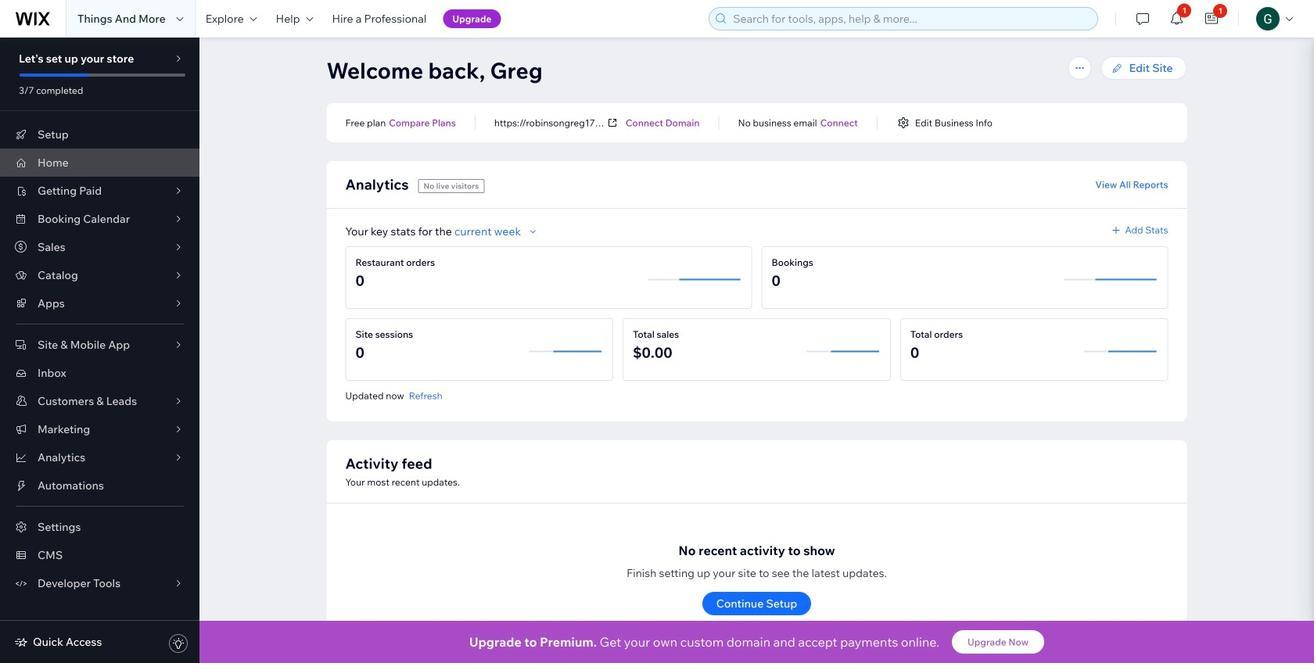 Task type: vqa. For each thing, say whether or not it's contained in the screenshot.
bottommost 'Security'
no



Task type: locate. For each thing, give the bounding box(es) containing it.
sidebar element
[[0, 38, 199, 663]]

Search for tools, apps, help & more... field
[[728, 8, 1093, 30]]



